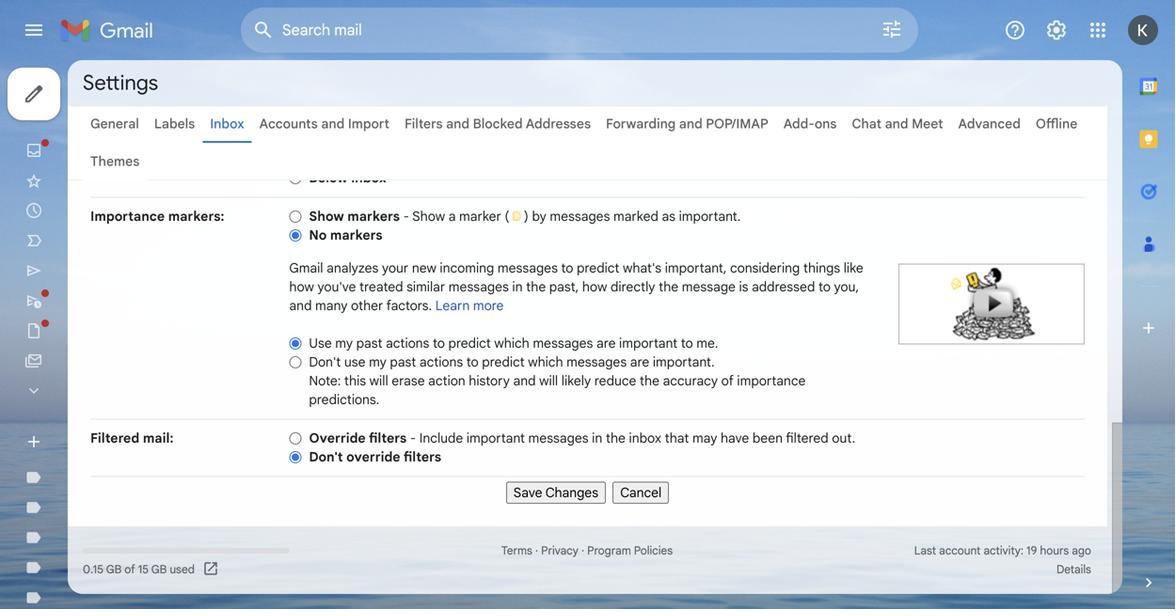 Task type: describe. For each thing, give the bounding box(es) containing it.
override
[[346, 449, 400, 466]]

meet
[[912, 116, 943, 132]]

below inbox
[[309, 170, 387, 186]]

1 gb from the left
[[106, 563, 122, 577]]

to up action
[[433, 335, 445, 352]]

details link
[[1057, 563, 1091, 577]]

as
[[662, 208, 676, 225]]

gmail image
[[60, 11, 163, 49]]

accuracy
[[663, 373, 718, 390]]

advanced search options image
[[873, 10, 911, 48]]

include
[[419, 431, 463, 447]]

incoming
[[440, 260, 494, 277]]

in inside gmail analyzes your new incoming messages to predict what's important, considering things like how you've treated similar messages in the past, how directly the message is addressed to you, and many other factors.
[[512, 279, 523, 295]]

you've
[[318, 279, 356, 295]]

a
[[449, 208, 456, 225]]

inbox
[[210, 116, 244, 132]]

many
[[315, 298, 348, 314]]

things
[[803, 260, 840, 277]]

to up past,
[[561, 260, 573, 277]]

ons
[[815, 116, 837, 132]]

my inside don't use my past actions to predict which messages are important. note: this will erase action history and will likely reduce the accuracy of importance predictions.
[[369, 354, 387, 371]]

1 will from the left
[[370, 373, 388, 390]]

new
[[412, 260, 436, 277]]

note:
[[309, 373, 341, 390]]

messages up past,
[[498, 260, 558, 277]]

import
[[348, 116, 390, 132]]

of inside footer
[[124, 563, 135, 577]]

themes
[[90, 153, 140, 170]]

labels
[[154, 116, 195, 132]]

of inside don't use my past actions to predict which messages are important. note: this will erase action history and will likely reduce the accuracy of importance predictions.
[[721, 373, 734, 390]]

account
[[939, 544, 981, 558]]

forwarding
[[606, 116, 676, 132]]

out.
[[832, 431, 855, 447]]

activity:
[[984, 544, 1024, 558]]

messages up learn more
[[449, 279, 509, 295]]

add-ons link
[[784, 116, 837, 132]]

last
[[914, 544, 936, 558]]

similar
[[407, 279, 445, 295]]

navigation containing save changes
[[90, 478, 1085, 504]]

settings
[[83, 70, 158, 96]]

gmail analyzes your new incoming messages to predict what's important, considering things like how you've treated similar messages in the past, how directly the message is addressed to you, and many other factors.
[[289, 260, 864, 314]]

this
[[344, 373, 366, 390]]

0 horizontal spatial are
[[597, 335, 616, 352]]

1 vertical spatial predict
[[448, 335, 491, 352]]

and inside don't use my past actions to predict which messages are important. note: this will erase action history and will likely reduce the accuracy of importance predictions.
[[513, 373, 536, 390]]

0.15
[[83, 563, 103, 577]]

terms · privacy · program policies
[[501, 544, 673, 558]]

Use my past actions to predict which messages are important to me. radio
[[289, 337, 301, 351]]

is
[[739, 279, 749, 295]]

No markers radio
[[289, 228, 301, 243]]

0 horizontal spatial inbox
[[351, 170, 387, 186]]

1 how from the left
[[289, 279, 314, 295]]

2 will from the left
[[539, 373, 558, 390]]

to left me.
[[681, 335, 693, 352]]

what's
[[623, 260, 662, 277]]

filtered
[[90, 431, 140, 447]]

19
[[1027, 544, 1037, 558]]

don't for don't use my past actions to predict which messages are important. note: this will erase action history and will likely reduce the accuracy of importance predictions.
[[309, 354, 341, 371]]

0 horizontal spatial my
[[335, 335, 353, 352]]

add-ons
[[784, 116, 837, 132]]

save changes
[[514, 485, 599, 502]]

past inside don't use my past actions to predict which messages are important. note: this will erase action history and will likely reduce the accuracy of importance predictions.
[[390, 354, 416, 371]]

1 · from the left
[[535, 544, 538, 558]]

me.
[[697, 335, 718, 352]]

and for filters
[[446, 116, 470, 132]]

considering
[[730, 260, 800, 277]]

don't override filters
[[309, 449, 441, 466]]

Search mail text field
[[282, 21, 828, 40]]

important,
[[665, 260, 727, 277]]

forwarding and pop/imap
[[606, 116, 769, 132]]

1 vertical spatial in
[[592, 431, 603, 447]]

the inside don't use my past actions to predict which messages are important. note: this will erase action history and will likely reduce the accuracy of importance predictions.
[[640, 373, 660, 390]]

like
[[844, 260, 864, 277]]

- for include
[[410, 431, 416, 447]]

below
[[309, 170, 348, 186]]

the down reduce
[[606, 431, 626, 447]]

use
[[344, 354, 366, 371]]

) by messages marked as important.
[[524, 208, 741, 225]]

offline link
[[1036, 116, 1078, 132]]

privacy
[[541, 544, 579, 558]]

reduce
[[594, 373, 636, 390]]

override filters - include important messages in the inbox that may have been filtered out.
[[309, 431, 855, 447]]

0.15 gb of 15 gb used
[[83, 563, 195, 577]]

0 horizontal spatial important
[[467, 431, 525, 447]]

override
[[309, 431, 366, 447]]

use my past actions to predict which messages are important to me.
[[309, 335, 718, 352]]

and for forwarding
[[679, 116, 703, 132]]

which inside don't use my past actions to predict which messages are important. note: this will erase action history and will likely reduce the accuracy of importance predictions.
[[528, 354, 563, 371]]

details
[[1057, 563, 1091, 577]]

the down what's
[[659, 279, 679, 295]]

marked
[[614, 208, 659, 225]]

no markers
[[309, 227, 383, 244]]

messages up don't use my past actions to predict which messages are important. note: this will erase action history and will likely reduce the accuracy of importance predictions.
[[533, 335, 593, 352]]

treated
[[359, 279, 403, 295]]

chat
[[852, 116, 882, 132]]

past,
[[549, 279, 579, 295]]

analyzes
[[327, 260, 379, 277]]

labels link
[[154, 116, 195, 132]]

changes
[[546, 485, 599, 502]]

save changes button
[[506, 482, 606, 504]]

terms
[[501, 544, 533, 558]]

predict inside don't use my past actions to predict which messages are important. note: this will erase action history and will likely reduce the accuracy of importance predictions.
[[482, 354, 525, 371]]



Task type: locate. For each thing, give the bounding box(es) containing it.
gmail
[[289, 260, 323, 277]]

terms link
[[501, 544, 533, 558]]

and for chat
[[885, 116, 909, 132]]

1 horizontal spatial are
[[630, 354, 650, 371]]

predict down learn more
[[448, 335, 491, 352]]

inbox left "that"
[[629, 431, 662, 447]]

learn more
[[435, 298, 504, 314]]

inbox right below
[[351, 170, 387, 186]]

0 vertical spatial which
[[494, 335, 530, 352]]

other
[[351, 298, 383, 314]]

and right history
[[513, 373, 536, 390]]

filters up "don't override filters"
[[369, 431, 407, 447]]

markers for show
[[347, 208, 400, 225]]

- left a
[[403, 208, 409, 225]]

don't
[[309, 354, 341, 371], [309, 449, 343, 466]]

filters
[[369, 431, 407, 447], [404, 449, 441, 466]]

advanced link
[[958, 116, 1021, 132]]

gb right 0.15
[[106, 563, 122, 577]]

don't down the override
[[309, 449, 343, 466]]

1 horizontal spatial how
[[582, 279, 607, 295]]

- for show
[[403, 208, 409, 225]]

in up changes
[[592, 431, 603, 447]]

0 vertical spatial my
[[335, 335, 353, 352]]

navigation
[[0, 60, 226, 610], [90, 478, 1085, 504]]

have
[[721, 431, 749, 447]]

0 horizontal spatial past
[[356, 335, 383, 352]]

2 gb from the left
[[151, 563, 167, 577]]

my up use
[[335, 335, 353, 352]]

don't for don't override filters
[[309, 449, 343, 466]]

advanced
[[958, 116, 1021, 132]]

general link
[[90, 116, 139, 132]]

0 vertical spatial past
[[356, 335, 383, 352]]

predict down use my past actions to predict which messages are important to me.
[[482, 354, 525, 371]]

0 horizontal spatial of
[[124, 563, 135, 577]]

to up history
[[466, 354, 479, 371]]

0 vertical spatial -
[[403, 208, 409, 225]]

how down "gmail"
[[289, 279, 314, 295]]

show markers - show a marker (
[[309, 208, 513, 225]]

settings image
[[1045, 19, 1068, 41]]

predict inside gmail analyzes your new incoming messages to predict what's important, considering things like how you've treated similar messages in the past, how directly the message is addressed to you, and many other factors.
[[577, 260, 620, 277]]

1 horizontal spatial gb
[[151, 563, 167, 577]]

1 vertical spatial which
[[528, 354, 563, 371]]

1 vertical spatial past
[[390, 354, 416, 371]]

2 · from the left
[[582, 544, 584, 558]]

accounts
[[259, 116, 318, 132]]

used
[[170, 563, 195, 577]]

None search field
[[241, 8, 918, 53]]

tab list
[[1123, 60, 1175, 542]]

predictions.
[[309, 392, 380, 408]]

importance
[[737, 373, 806, 390]]

0 vertical spatial important.
[[679, 208, 741, 225]]

actions up action
[[420, 354, 463, 371]]

and right filters at left top
[[446, 116, 470, 132]]

predict up past,
[[577, 260, 620, 277]]

Below inbox radio
[[289, 171, 301, 185]]

1 vertical spatial of
[[124, 563, 135, 577]]

·
[[535, 544, 538, 558], [582, 544, 584, 558]]

markers:
[[168, 208, 224, 225]]

the left past,
[[526, 279, 546, 295]]

how right past,
[[582, 279, 607, 295]]

1 horizontal spatial in
[[592, 431, 603, 447]]

forwarding and pop/imap link
[[606, 116, 769, 132]]

· right terms link
[[535, 544, 538, 558]]

1 vertical spatial markers
[[330, 227, 383, 244]]

gb
[[106, 563, 122, 577], [151, 563, 167, 577]]

2 how from the left
[[582, 279, 607, 295]]

0 vertical spatial inbox
[[351, 170, 387, 186]]

)
[[524, 208, 529, 225]]

1 horizontal spatial inbox
[[629, 431, 662, 447]]

0 vertical spatial of
[[721, 373, 734, 390]]

don't use my past actions to predict which messages are important. note: this will erase action history and will likely reduce the accuracy of importance predictions.
[[309, 354, 806, 408]]

my
[[335, 335, 353, 352], [369, 354, 387, 371]]

1 vertical spatial important.
[[653, 354, 715, 371]]

which up history
[[494, 335, 530, 352]]

15
[[138, 563, 149, 577]]

1 don't from the top
[[309, 354, 341, 371]]

add-
[[784, 116, 815, 132]]

messages inside don't use my past actions to predict which messages are important. note: this will erase action history and will likely reduce the accuracy of importance predictions.
[[567, 354, 627, 371]]

important up reduce
[[619, 335, 678, 352]]

blocked
[[473, 116, 523, 132]]

and for accounts
[[321, 116, 345, 132]]

filtered mail:
[[90, 431, 174, 447]]

directly
[[611, 279, 655, 295]]

and left many
[[289, 298, 312, 314]]

are inside don't use my past actions to predict which messages are important. note: this will erase action history and will likely reduce the accuracy of importance predictions.
[[630, 354, 650, 371]]

important right include
[[467, 431, 525, 447]]

1 vertical spatial actions
[[420, 354, 463, 371]]

and left import
[[321, 116, 345, 132]]

mail:
[[143, 431, 174, 447]]

0 horizontal spatial ·
[[535, 544, 538, 558]]

in left past,
[[512, 279, 523, 295]]

learn
[[435, 298, 470, 314]]

0 vertical spatial important
[[619, 335, 678, 352]]

privacy link
[[541, 544, 579, 558]]

filters down include
[[404, 449, 441, 466]]

2 show from the left
[[412, 208, 445, 225]]

addressed
[[752, 279, 815, 295]]

policies
[[634, 544, 673, 558]]

cancel
[[620, 485, 662, 502]]

1 vertical spatial don't
[[309, 449, 343, 466]]

accounts and import
[[259, 116, 390, 132]]

1 vertical spatial inbox
[[629, 431, 662, 447]]

filters and blocked addresses link
[[405, 116, 591, 132]]

messages up reduce
[[567, 354, 627, 371]]

will
[[370, 373, 388, 390], [539, 373, 558, 390]]

save
[[514, 485, 542, 502]]

messages right by
[[550, 208, 610, 225]]

1 horizontal spatial important
[[619, 335, 678, 352]]

to down things
[[819, 279, 831, 295]]

past up use
[[356, 335, 383, 352]]

more
[[473, 298, 504, 314]]

actions inside don't use my past actions to predict which messages are important. note: this will erase action history and will likely reduce the accuracy of importance predictions.
[[420, 354, 463, 371]]

0 horizontal spatial in
[[512, 279, 523, 295]]

erase
[[392, 373, 425, 390]]

actions up erase
[[386, 335, 429, 352]]

will right this
[[370, 373, 388, 390]]

0 horizontal spatial gb
[[106, 563, 122, 577]]

important. inside don't use my past actions to predict which messages are important. note: this will erase action history and will likely reduce the accuracy of importance predictions.
[[653, 354, 715, 371]]

0 vertical spatial filters
[[369, 431, 407, 447]]

0 vertical spatial in
[[512, 279, 523, 295]]

gb right 15
[[151, 563, 167, 577]]

and left pop/imap
[[679, 116, 703, 132]]

(
[[505, 208, 509, 225]]

0 vertical spatial markers
[[347, 208, 400, 225]]

and inside gmail analyzes your new incoming messages to predict what's important, considering things like how you've treated similar messages in the past, how directly the message is addressed to you, and many other factors.
[[289, 298, 312, 314]]

are
[[597, 335, 616, 352], [630, 354, 650, 371]]

markers up analyzes
[[330, 227, 383, 244]]

learn more link
[[435, 298, 504, 314]]

0 vertical spatial are
[[597, 335, 616, 352]]

1 horizontal spatial past
[[390, 354, 416, 371]]

None radio
[[289, 210, 301, 224]]

1 vertical spatial my
[[369, 354, 387, 371]]

the right reduce
[[640, 373, 660, 390]]

may
[[693, 431, 717, 447]]

-
[[403, 208, 409, 225], [410, 431, 416, 447]]

likely
[[562, 373, 591, 390]]

message
[[682, 279, 736, 295]]

of left 15
[[124, 563, 135, 577]]

importance markers:
[[90, 208, 224, 225]]

0 horizontal spatial show
[[309, 208, 344, 225]]

1 vertical spatial -
[[410, 431, 416, 447]]

the
[[526, 279, 546, 295], [659, 279, 679, 295], [640, 373, 660, 390], [606, 431, 626, 447]]

don't inside don't use my past actions to predict which messages are important. note: this will erase action history and will likely reduce the accuracy of importance predictions.
[[309, 354, 341, 371]]

by
[[532, 208, 547, 225]]

1 vertical spatial important
[[467, 431, 525, 447]]

Don't override filters radio
[[289, 451, 301, 465]]

inbox link
[[210, 116, 244, 132]]

show left a
[[412, 208, 445, 225]]

important. right the as
[[679, 208, 741, 225]]

main menu image
[[23, 19, 45, 41]]

pop/imap
[[706, 116, 769, 132]]

1 horizontal spatial show
[[412, 208, 445, 225]]

link to an instructional video for priority inbox image
[[899, 264, 1085, 345]]

how
[[289, 279, 314, 295], [582, 279, 607, 295]]

1 horizontal spatial of
[[721, 373, 734, 390]]

themes link
[[90, 153, 140, 170]]

marker
[[459, 208, 501, 225]]

important. up accuracy
[[653, 354, 715, 371]]

markers up the no markers
[[347, 208, 400, 225]]

program
[[587, 544, 631, 558]]

important
[[619, 335, 678, 352], [467, 431, 525, 447]]

0 vertical spatial predict
[[577, 260, 620, 277]]

inbox
[[351, 170, 387, 186], [629, 431, 662, 447]]

follow link to manage storage image
[[202, 561, 221, 580]]

markers for no
[[330, 227, 383, 244]]

markers
[[347, 208, 400, 225], [330, 227, 383, 244]]

footer
[[68, 542, 1108, 580]]

search mail image
[[247, 13, 280, 47]]

show up no
[[309, 208, 344, 225]]

0 vertical spatial actions
[[386, 335, 429, 352]]

1 vertical spatial are
[[630, 354, 650, 371]]

accounts and import link
[[259, 116, 390, 132]]

don't up note: on the bottom of page
[[309, 354, 341, 371]]

to
[[561, 260, 573, 277], [819, 279, 831, 295], [433, 335, 445, 352], [681, 335, 693, 352], [466, 354, 479, 371]]

0 horizontal spatial how
[[289, 279, 314, 295]]

2 vertical spatial predict
[[482, 354, 525, 371]]

1 horizontal spatial ·
[[582, 544, 584, 558]]

1 show from the left
[[309, 208, 344, 225]]

filtered
[[786, 431, 829, 447]]

my right use
[[369, 354, 387, 371]]

history
[[469, 373, 510, 390]]

chat and meet
[[852, 116, 943, 132]]

footer containing terms
[[68, 542, 1108, 580]]

- left include
[[410, 431, 416, 447]]

1 horizontal spatial will
[[539, 373, 558, 390]]

1 vertical spatial filters
[[404, 449, 441, 466]]

past up erase
[[390, 354, 416, 371]]

· right privacy
[[582, 544, 584, 558]]

messages up save changes
[[528, 431, 589, 447]]

0 vertical spatial don't
[[309, 354, 341, 371]]

will left the likely
[[539, 373, 558, 390]]

use
[[309, 335, 332, 352]]

which
[[494, 335, 530, 352], [528, 354, 563, 371]]

2 don't from the top
[[309, 449, 343, 466]]

to inside don't use my past actions to predict which messages are important. note: this will erase action history and will likely reduce the accuracy of importance predictions.
[[466, 354, 479, 371]]

None radio
[[289, 356, 301, 370], [289, 432, 301, 446], [289, 356, 301, 370], [289, 432, 301, 446]]

predict
[[577, 260, 620, 277], [448, 335, 491, 352], [482, 354, 525, 371]]

general
[[90, 116, 139, 132]]

importance
[[90, 208, 165, 225]]

of right accuracy
[[721, 373, 734, 390]]

which up the likely
[[528, 354, 563, 371]]

you,
[[834, 279, 859, 295]]

1 horizontal spatial my
[[369, 354, 387, 371]]

0 horizontal spatial will
[[370, 373, 388, 390]]

no
[[309, 227, 327, 244]]

and right chat on the right top of the page
[[885, 116, 909, 132]]



Task type: vqa. For each thing, say whether or not it's contained in the screenshot.
the markers:
yes



